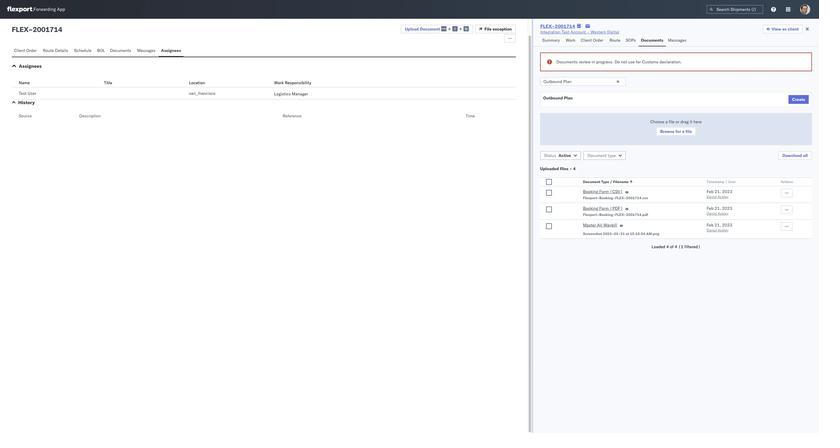 Task type: describe. For each thing, give the bounding box(es) containing it.
3 21, from the top
[[715, 223, 721, 228]]

time
[[466, 113, 475, 119]]

reference
[[283, 113, 301, 119]]

flex-2001714 link
[[540, 23, 575, 29]]

2023-
[[603, 232, 614, 236]]

flexport- for booking form (pdf)
[[583, 213, 599, 217]]

integration
[[540, 29, 561, 35]]

flex - 2001714
[[12, 25, 62, 34]]

or
[[676, 119, 679, 124]]

0 vertical spatial a
[[665, 119, 668, 124]]

route for route details
[[43, 48, 54, 53]]

21
[[620, 232, 625, 236]]

feb for booking form (pdf)
[[707, 206, 714, 211]]

browse for a file
[[660, 129, 692, 134]]

timestamp / user button
[[705, 178, 769, 184]]

user inside button
[[728, 180, 736, 184]]

document for document type
[[587, 153, 607, 158]]

0 horizontal spatial -
[[28, 25, 33, 34]]

documents review in progress. do not use for customs declaration.
[[556, 59, 682, 65]]

messages for the rightmost messages button
[[668, 38, 687, 43]]

logistics
[[274, 91, 291, 97]]

active
[[558, 153, 571, 158]]

work button
[[563, 35, 578, 46]]

10.10.04
[[630, 232, 645, 236]]

work for work
[[566, 38, 575, 43]]

daniel for (csv)
[[707, 195, 717, 199]]

21, for booking form (csv)
[[715, 189, 721, 194]]

0 vertical spatial user
[[28, 91, 36, 96]]

documents for documents review in progress. do not use for customs declaration.
[[556, 59, 578, 65]]

1 horizontal spatial test
[[562, 29, 569, 35]]

1 horizontal spatial order
[[593, 38, 603, 43]]

progress.
[[596, 59, 614, 65]]

san_francisco
[[189, 91, 215, 96]]

actions
[[781, 180, 793, 184]]

waybill
[[603, 223, 617, 228]]

1 horizontal spatial 2001714
[[555, 23, 575, 29]]

client order for the right client order button
[[581, 38, 603, 43]]

master air waybill link
[[583, 222, 617, 229]]

booking- for (pdf)
[[599, 213, 615, 217]]

view as client
[[772, 26, 799, 32]]

screenshot 2023-02-21 at 10.10.04 am.png
[[583, 232, 659, 236]]

0 horizontal spatial file
[[669, 119, 675, 124]]

0 horizontal spatial client order button
[[12, 45, 41, 57]]

client order for leftmost client order button
[[14, 48, 37, 53]]

forwarding app link
[[7, 6, 65, 12]]

master air waybill
[[583, 223, 617, 228]]

location
[[189, 80, 205, 85]]

0 horizontal spatial 2001714
[[33, 25, 62, 34]]

document type / filename button
[[582, 178, 695, 184]]

forwarding app
[[33, 7, 65, 12]]

1 vertical spatial assignees
[[19, 63, 42, 69]]

work for work responsibility
[[274, 80, 284, 85]]

bol button
[[95, 45, 108, 57]]

route details
[[43, 48, 68, 53]]

document inside "button"
[[420, 26, 440, 32]]

3 2023 from the top
[[722, 223, 732, 228]]

sops
[[626, 38, 636, 43]]

view
[[772, 26, 781, 32]]

route button
[[607, 35, 623, 46]]

at
[[626, 232, 629, 236]]

exception
[[493, 26, 512, 32]]

history
[[18, 100, 35, 105]]

browse
[[660, 129, 674, 134]]

timestamp / user
[[707, 180, 736, 184]]

flex
[[12, 25, 28, 34]]

summary
[[542, 38, 560, 43]]

integration test account - western digital
[[540, 29, 619, 35]]

view as client button
[[763, 25, 803, 33]]

logistics manager
[[274, 91, 308, 97]]

review
[[579, 59, 591, 65]]

title
[[104, 80, 112, 85]]

status
[[544, 153, 556, 158]]

booking form (csv)
[[583, 189, 623, 194]]

am.png
[[646, 232, 659, 236]]

details
[[55, 48, 68, 53]]

(1
[[678, 244, 683, 250]]

4 for ∙
[[573, 166, 576, 171]]

master
[[583, 223, 596, 228]]

booking form (pdf)
[[583, 206, 623, 211]]

route for route
[[610, 38, 620, 43]]

create button
[[789, 95, 809, 104]]

app
[[57, 7, 65, 12]]

booking for booking form (csv)
[[583, 189, 598, 194]]

booking for booking form (pdf)
[[583, 206, 598, 211]]

screenshot
[[583, 232, 602, 236]]

as
[[782, 26, 787, 32]]

document type
[[587, 153, 616, 158]]

3 feb 21, 2023 daniel ackley from the top
[[707, 223, 732, 232]]

it
[[690, 119, 692, 124]]

messages for messages button to the left
[[137, 48, 156, 53]]

flexport-booking-flex-2001714.pdf
[[583, 213, 648, 217]]

route details button
[[41, 45, 72, 57]]

2023 for (pdf)
[[722, 206, 732, 211]]

flex-2001714
[[540, 23, 575, 29]]

feb for booking form (csv)
[[707, 189, 714, 194]]

form for (csv)
[[599, 189, 609, 194]]

flexport- for booking form (csv)
[[583, 196, 599, 200]]

0 horizontal spatial messages button
[[135, 45, 159, 57]]

3 ackley from the top
[[718, 228, 728, 232]]

flexport. image
[[7, 6, 33, 12]]

1 vertical spatial client
[[14, 48, 25, 53]]

Search Shipments (/) text field
[[707, 5, 763, 14]]

1 horizontal spatial client order button
[[578, 35, 607, 46]]

0 vertical spatial flex-
[[540, 23, 555, 29]]

3 feb from the top
[[707, 223, 714, 228]]

download all button
[[778, 151, 812, 160]]

for inside browse for a file button
[[675, 129, 681, 134]]

forwarding
[[33, 7, 56, 12]]

loaded 4 of 4 (1 filtered)
[[652, 244, 700, 250]]

ackley for (csv)
[[718, 195, 728, 199]]

assignees inside button
[[161, 48, 181, 53]]

sops button
[[623, 35, 639, 46]]

not
[[621, 59, 627, 65]]

source
[[19, 113, 32, 119]]

file
[[484, 26, 492, 32]]

status active
[[544, 153, 571, 158]]

booking- for (csv)
[[599, 196, 615, 200]]

western
[[591, 29, 606, 35]]

0 vertical spatial for
[[636, 59, 641, 65]]

client
[[788, 26, 799, 32]]

4 for of
[[675, 244, 677, 250]]



Task type: locate. For each thing, give the bounding box(es) containing it.
feb
[[707, 189, 714, 194], [707, 206, 714, 211], [707, 223, 714, 228]]

2023 for (csv)
[[722, 189, 732, 194]]

2 21, from the top
[[715, 206, 721, 211]]

0 vertical spatial form
[[599, 189, 609, 194]]

/ inside "button"
[[610, 180, 612, 184]]

filtered)
[[685, 244, 700, 250]]

1 horizontal spatial user
[[728, 180, 736, 184]]

0 horizontal spatial a
[[665, 119, 668, 124]]

/ inside button
[[725, 180, 727, 184]]

0 horizontal spatial documents button
[[108, 45, 135, 57]]

flexport-booking-flex-2001714.csv
[[583, 196, 648, 200]]

1 horizontal spatial assignees button
[[159, 45, 183, 57]]

work
[[566, 38, 575, 43], [274, 80, 284, 85]]

0 horizontal spatial documents
[[110, 48, 131, 53]]

in
[[592, 59, 595, 65]]

4 left of
[[666, 244, 669, 250]]

upload document button
[[401, 25, 473, 33]]

0 horizontal spatial user
[[28, 91, 36, 96]]

assignees
[[161, 48, 181, 53], [19, 63, 42, 69]]

0 vertical spatial file
[[669, 119, 675, 124]]

1 vertical spatial feb
[[707, 206, 714, 211]]

ackley
[[718, 195, 728, 199], [718, 211, 728, 216], [718, 228, 728, 232]]

feb 21, 2023 daniel ackley for (csv)
[[707, 189, 732, 199]]

1 horizontal spatial assignees
[[161, 48, 181, 53]]

feb 21, 2023 daniel ackley for (pdf)
[[707, 206, 732, 216]]

2 booking- from the top
[[599, 213, 615, 217]]

1 vertical spatial a
[[682, 129, 684, 134]]

1 2023 from the top
[[722, 189, 732, 194]]

description
[[79, 113, 101, 119]]

client order down flex
[[14, 48, 37, 53]]

client down flex
[[14, 48, 25, 53]]

filename
[[613, 180, 629, 184]]

0 vertical spatial documents
[[641, 38, 663, 43]]

0 vertical spatial 2023
[[722, 189, 732, 194]]

4
[[573, 166, 576, 171], [666, 244, 669, 250], [675, 244, 677, 250]]

documents for the leftmost documents button
[[110, 48, 131, 53]]

type
[[608, 153, 616, 158]]

2 vertical spatial daniel
[[707, 228, 717, 232]]

2 flexport- from the top
[[583, 213, 599, 217]]

for down or
[[675, 129, 681, 134]]

flex- for booking form (pdf)
[[615, 213, 626, 217]]

client order button down western
[[578, 35, 607, 46]]

here
[[693, 119, 702, 124]]

work up logistics
[[274, 80, 284, 85]]

booking inside booking form (pdf) link
[[583, 206, 598, 211]]

1 vertical spatial booking-
[[599, 213, 615, 217]]

0 vertical spatial messages
[[668, 38, 687, 43]]

schedule
[[74, 48, 91, 53]]

0 horizontal spatial assignees
[[19, 63, 42, 69]]

declaration.
[[660, 59, 682, 65]]

create
[[792, 97, 805, 102]]

user
[[28, 91, 36, 96], [728, 180, 736, 184]]

2 2023 from the top
[[722, 206, 732, 211]]

1 booking- from the top
[[599, 196, 615, 200]]

document for document type / filename
[[583, 180, 600, 184]]

loaded
[[652, 244, 665, 250]]

2 vertical spatial feb
[[707, 223, 714, 228]]

0 vertical spatial 21,
[[715, 189, 721, 194]]

download all
[[782, 153, 808, 158]]

1 horizontal spatial route
[[610, 38, 620, 43]]

0 vertical spatial booking
[[583, 189, 598, 194]]

- down forwarding app link
[[28, 25, 33, 34]]

files
[[560, 166, 568, 171]]

document type / filename
[[583, 180, 629, 184]]

form for (pdf)
[[599, 206, 609, 211]]

1 horizontal spatial messages
[[668, 38, 687, 43]]

form
[[599, 189, 609, 194], [599, 206, 609, 211]]

browse for a file button
[[656, 127, 696, 136]]

∙
[[569, 166, 572, 171]]

2 feb from the top
[[707, 206, 714, 211]]

1 horizontal spatial work
[[566, 38, 575, 43]]

client order
[[581, 38, 603, 43], [14, 48, 37, 53]]

order down western
[[593, 38, 603, 43]]

0 horizontal spatial route
[[43, 48, 54, 53]]

0 vertical spatial assignees button
[[159, 45, 183, 57]]

1 vertical spatial client order
[[14, 48, 37, 53]]

file exception
[[484, 26, 512, 32]]

2001714
[[555, 23, 575, 29], [33, 25, 62, 34]]

1 horizontal spatial /
[[725, 180, 727, 184]]

document inside button
[[587, 153, 607, 158]]

/ right the timestamp
[[725, 180, 727, 184]]

order down flex - 2001714
[[26, 48, 37, 53]]

a
[[665, 119, 668, 124], [682, 129, 684, 134]]

booking inside booking form (csv) link
[[583, 189, 598, 194]]

1 vertical spatial order
[[26, 48, 37, 53]]

21,
[[715, 189, 721, 194], [715, 206, 721, 211], [715, 223, 721, 228]]

/
[[610, 180, 612, 184], [725, 180, 727, 184]]

0 horizontal spatial client order
[[14, 48, 37, 53]]

1 horizontal spatial documents
[[556, 59, 578, 65]]

4 right ∙
[[573, 166, 576, 171]]

1 daniel from the top
[[707, 195, 717, 199]]

1 horizontal spatial documents button
[[639, 35, 666, 46]]

1 vertical spatial flex-
[[615, 196, 626, 200]]

1 vertical spatial form
[[599, 206, 609, 211]]

1 booking from the top
[[583, 189, 598, 194]]

0 vertical spatial assignees
[[161, 48, 181, 53]]

form left (pdf)
[[599, 206, 609, 211]]

outbound plan
[[543, 95, 573, 101]]

file
[[669, 119, 675, 124], [685, 129, 692, 134]]

0 horizontal spatial order
[[26, 48, 37, 53]]

work down account
[[566, 38, 575, 43]]

file inside button
[[685, 129, 692, 134]]

1 vertical spatial for
[[675, 129, 681, 134]]

choose
[[650, 119, 664, 124]]

4 right of
[[675, 244, 677, 250]]

0 vertical spatial feb
[[707, 189, 714, 194]]

flex- for booking form (csv)
[[615, 196, 626, 200]]

daniel
[[707, 195, 717, 199], [707, 211, 717, 216], [707, 228, 717, 232]]

1 horizontal spatial -
[[587, 29, 590, 35]]

file left or
[[669, 119, 675, 124]]

route inside button
[[43, 48, 54, 53]]

booking form (pdf) link
[[583, 205, 623, 213]]

1 vertical spatial feb 21, 2023 daniel ackley
[[707, 206, 732, 216]]

daniel for (pdf)
[[707, 211, 717, 216]]

1 vertical spatial user
[[728, 180, 736, 184]]

1 vertical spatial 21,
[[715, 206, 721, 211]]

route
[[610, 38, 620, 43], [43, 48, 54, 53]]

client down integration test account - western digital link
[[581, 38, 592, 43]]

0 horizontal spatial for
[[636, 59, 641, 65]]

1 vertical spatial daniel
[[707, 211, 717, 216]]

0 vertical spatial feb 21, 2023 daniel ackley
[[707, 189, 732, 199]]

all
[[803, 153, 808, 158]]

upload document
[[405, 26, 440, 32]]

(csv)
[[610, 189, 623, 194]]

air
[[597, 223, 602, 228]]

1 feb from the top
[[707, 189, 714, 194]]

messages button
[[666, 35, 690, 46], [135, 45, 159, 57]]

booking up master at bottom right
[[583, 206, 598, 211]]

ackley for (pdf)
[[718, 211, 728, 216]]

client order down western
[[581, 38, 603, 43]]

booking form (csv) link
[[583, 189, 623, 196]]

2 booking from the top
[[583, 206, 598, 211]]

outbound
[[543, 95, 563, 101]]

documents
[[641, 38, 663, 43], [110, 48, 131, 53], [556, 59, 578, 65]]

2001714 up account
[[555, 23, 575, 29]]

booking-
[[599, 196, 615, 200], [599, 213, 615, 217]]

2 ackley from the top
[[718, 211, 728, 216]]

None checkbox
[[546, 179, 552, 185], [546, 190, 552, 196], [546, 179, 552, 185], [546, 190, 552, 196]]

0 vertical spatial ackley
[[718, 195, 728, 199]]

1 vertical spatial route
[[43, 48, 54, 53]]

2001714 down forwarding app
[[33, 25, 62, 34]]

schedule button
[[72, 45, 95, 57]]

digital
[[607, 29, 619, 35]]

1 / from the left
[[610, 180, 612, 184]]

work inside work button
[[566, 38, 575, 43]]

1 horizontal spatial client order
[[581, 38, 603, 43]]

document inside "button"
[[583, 180, 600, 184]]

0 horizontal spatial assignees button
[[19, 63, 42, 69]]

2 form from the top
[[599, 206, 609, 211]]

0 horizontal spatial 4
[[573, 166, 576, 171]]

test up history
[[19, 91, 27, 96]]

0 vertical spatial client order
[[581, 38, 603, 43]]

0 horizontal spatial messages
[[137, 48, 156, 53]]

1 vertical spatial 2023
[[722, 206, 732, 211]]

2023
[[722, 189, 732, 194], [722, 206, 732, 211], [722, 223, 732, 228]]

booking- down booking form (pdf)
[[599, 213, 615, 217]]

2 feb 21, 2023 daniel ackley from the top
[[707, 206, 732, 216]]

None checkbox
[[546, 207, 552, 213], [546, 223, 552, 229], [546, 207, 552, 213], [546, 223, 552, 229]]

route left details
[[43, 48, 54, 53]]

1 feb 21, 2023 daniel ackley from the top
[[707, 189, 732, 199]]

0 horizontal spatial /
[[610, 180, 612, 184]]

2 vertical spatial 21,
[[715, 223, 721, 228]]

drag
[[680, 119, 689, 124]]

3 daniel from the top
[[707, 228, 717, 232]]

0 vertical spatial document
[[420, 26, 440, 32]]

documents button right bol
[[108, 45, 135, 57]]

21, for booking form (pdf)
[[715, 206, 721, 211]]

test down flex-2001714 link at the top right
[[562, 29, 569, 35]]

test user
[[19, 91, 36, 96]]

client order button
[[578, 35, 607, 46], [12, 45, 41, 57]]

bol
[[97, 48, 105, 53]]

documents right sops button
[[641, 38, 663, 43]]

0 horizontal spatial client
[[14, 48, 25, 53]]

plan
[[564, 95, 573, 101]]

flex- down (csv)
[[615, 196, 626, 200]]

2 vertical spatial documents
[[556, 59, 578, 65]]

2 vertical spatial document
[[583, 180, 600, 184]]

Outbound Plan text field
[[540, 77, 626, 86]]

1 horizontal spatial for
[[675, 129, 681, 134]]

1 horizontal spatial a
[[682, 129, 684, 134]]

a right choose
[[665, 119, 668, 124]]

2 vertical spatial 2023
[[722, 223, 732, 228]]

a down drag
[[682, 129, 684, 134]]

flexport- down booking form (csv)
[[583, 196, 599, 200]]

use
[[628, 59, 635, 65]]

account
[[570, 29, 586, 35]]

form down type
[[599, 189, 609, 194]]

documents for rightmost documents button
[[641, 38, 663, 43]]

summary button
[[540, 35, 563, 46]]

for right the use
[[636, 59, 641, 65]]

1 horizontal spatial client
[[581, 38, 592, 43]]

2 daniel from the top
[[707, 211, 717, 216]]

documents button right sops
[[639, 35, 666, 46]]

document
[[420, 26, 440, 32], [587, 153, 607, 158], [583, 180, 600, 184]]

1 vertical spatial flexport-
[[583, 213, 599, 217]]

flex- up integration
[[540, 23, 555, 29]]

1 horizontal spatial messages button
[[666, 35, 690, 46]]

- left western
[[587, 29, 590, 35]]

2 vertical spatial feb 21, 2023 daniel ackley
[[707, 223, 732, 232]]

for
[[636, 59, 641, 65], [675, 129, 681, 134]]

0 vertical spatial client
[[581, 38, 592, 43]]

1 horizontal spatial 4
[[666, 244, 669, 250]]

1 ackley from the top
[[718, 195, 728, 199]]

2 / from the left
[[725, 180, 727, 184]]

1 vertical spatial test
[[19, 91, 27, 96]]

1 vertical spatial assignees button
[[19, 63, 42, 69]]

route inside "button"
[[610, 38, 620, 43]]

2 horizontal spatial documents
[[641, 38, 663, 43]]

user up history
[[28, 91, 36, 96]]

0 vertical spatial booking-
[[599, 196, 615, 200]]

2 vertical spatial flex-
[[615, 213, 626, 217]]

a inside browse for a file button
[[682, 129, 684, 134]]

1 form from the top
[[599, 189, 609, 194]]

1 21, from the top
[[715, 189, 721, 194]]

file down the it
[[685, 129, 692, 134]]

document type button
[[583, 151, 626, 160]]

documents right 'bol' button
[[110, 48, 131, 53]]

0 vertical spatial order
[[593, 38, 603, 43]]

2 horizontal spatial 4
[[675, 244, 677, 250]]

0 vertical spatial flexport-
[[583, 196, 599, 200]]

responsibility
[[285, 80, 311, 85]]

1 flexport- from the top
[[583, 196, 599, 200]]

messages
[[668, 38, 687, 43], [137, 48, 156, 53]]

booking- down booking form (csv)
[[599, 196, 615, 200]]

02-
[[614, 232, 620, 236]]

2 vertical spatial ackley
[[718, 228, 728, 232]]

route down digital
[[610, 38, 620, 43]]

0 horizontal spatial work
[[274, 80, 284, 85]]

/ right type
[[610, 180, 612, 184]]

1 vertical spatial booking
[[583, 206, 598, 211]]

flexport- up master at bottom right
[[583, 213, 599, 217]]

1 vertical spatial messages
[[137, 48, 156, 53]]

download
[[782, 153, 802, 158]]

user right the timestamp
[[728, 180, 736, 184]]

history button
[[18, 100, 35, 105]]

customs
[[642, 59, 658, 65]]

0 vertical spatial work
[[566, 38, 575, 43]]

booking down document type / filename
[[583, 189, 598, 194]]

client order button down flex
[[12, 45, 41, 57]]

flex- down (pdf)
[[615, 213, 626, 217]]

flexport-
[[583, 196, 599, 200], [583, 213, 599, 217]]

name
[[19, 80, 30, 85]]

0 horizontal spatial test
[[19, 91, 27, 96]]

1 vertical spatial work
[[274, 80, 284, 85]]

1 vertical spatial documents
[[110, 48, 131, 53]]

documents left review
[[556, 59, 578, 65]]

0 vertical spatial daniel
[[707, 195, 717, 199]]

1 vertical spatial ackley
[[718, 211, 728, 216]]

1 vertical spatial document
[[587, 153, 607, 158]]

1 vertical spatial file
[[685, 129, 692, 134]]



Task type: vqa. For each thing, say whether or not it's contained in the screenshot.
the top Upload Customs Clearance Documents "button"
no



